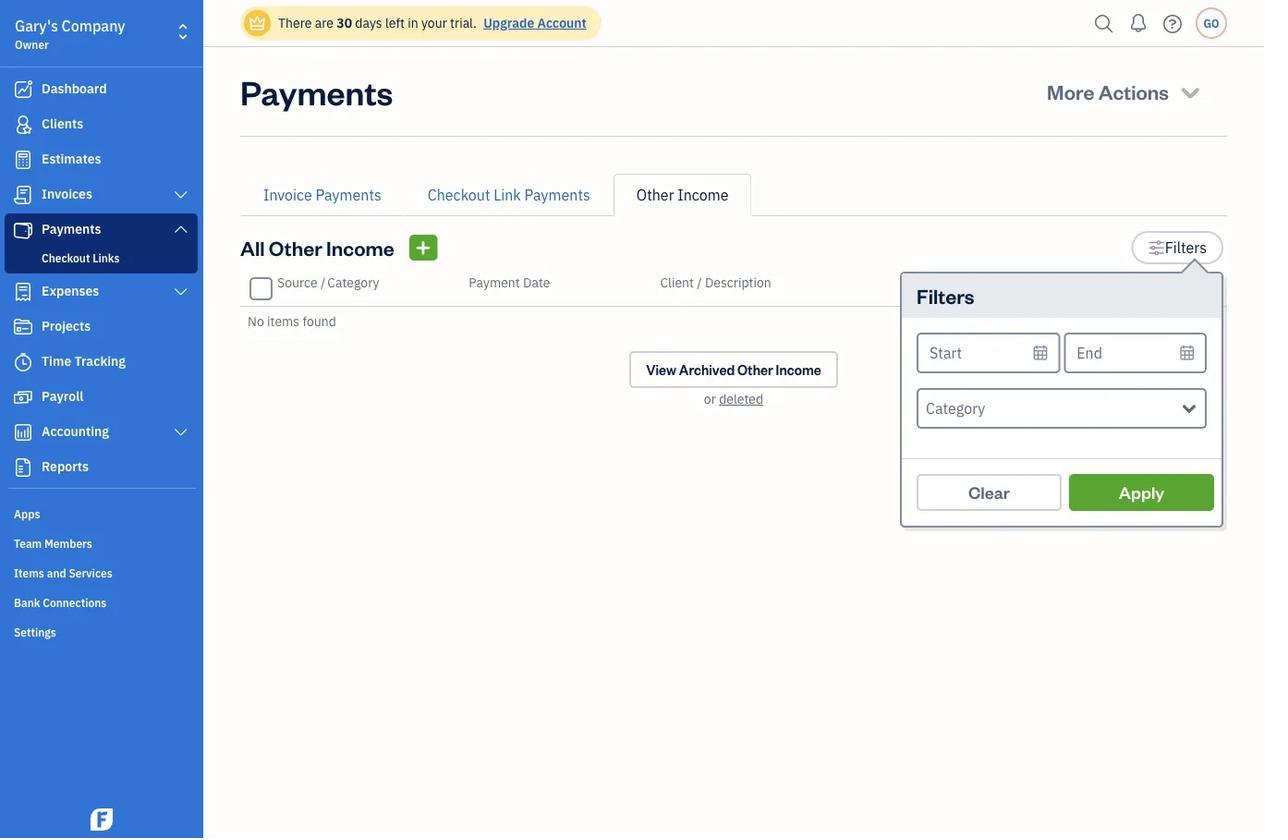 Task type: vqa. For each thing, say whether or not it's contained in the screenshot.
26,
no



Task type: locate. For each thing, give the bounding box(es) containing it.
expenses link
[[5, 275, 198, 309]]

1 horizontal spatial other
[[637, 185, 674, 205]]

view archived other income
[[646, 361, 821, 378]]

0 horizontal spatial income
[[326, 234, 394, 261]]

found
[[303, 313, 336, 330]]

0 vertical spatial filters
[[1165, 238, 1207, 257]]

bank connections link
[[5, 588, 198, 616]]

0 vertical spatial other
[[637, 185, 674, 205]]

no items found
[[248, 313, 336, 330]]

other up source
[[269, 234, 322, 261]]

2 chevron large down image from the top
[[172, 425, 189, 440]]

more actions button
[[1031, 69, 1220, 114]]

filters up start date in mm/dd/yyyy format text field
[[917, 282, 975, 309]]

payroll
[[42, 388, 83, 405]]

items and services
[[14, 566, 112, 580]]

2 horizontal spatial income
[[776, 361, 821, 378]]

checkout inside "link"
[[42, 250, 90, 265]]

0 vertical spatial chevron large down image
[[172, 188, 189, 202]]

link
[[494, 185, 521, 205]]

chevrondown image
[[1178, 79, 1203, 104]]

0 horizontal spatial other
[[269, 234, 322, 261]]

1 vertical spatial chevron large down image
[[172, 285, 189, 299]]

2 vertical spatial other
[[738, 361, 773, 378]]

invoice payments link
[[240, 174, 405, 216]]

chevron large down image for accounting
[[172, 425, 189, 440]]

chevron large down image left all
[[172, 222, 189, 237]]

checkout links link
[[8, 247, 194, 269]]

1 chevron large down image from the top
[[172, 188, 189, 202]]

upgrade
[[484, 14, 534, 31]]

filters up amount
[[1165, 238, 1207, 257]]

2 horizontal spatial other
[[738, 361, 773, 378]]

reports link
[[5, 451, 198, 484]]

/
[[321, 274, 326, 291], [697, 274, 702, 291]]

payments inside payments link
[[42, 220, 101, 238]]

2 chevron large down image from the top
[[172, 285, 189, 299]]

1 chevron large down image from the top
[[172, 222, 189, 237]]

payments inside invoice payments link
[[316, 185, 382, 205]]

chevron large down image down checkout links "link"
[[172, 285, 189, 299]]

other up deleted 'link'
[[738, 361, 773, 378]]

1 horizontal spatial /
[[697, 274, 702, 291]]

other income link
[[613, 174, 752, 216]]

bank
[[14, 595, 40, 610]]

/ right source
[[321, 274, 326, 291]]

invoices link
[[5, 178, 198, 212]]

view
[[646, 361, 676, 378]]

reports
[[42, 458, 89, 475]]

view archived other income link
[[630, 351, 838, 388]]

2 / from the left
[[697, 274, 702, 291]]

filters button
[[1132, 231, 1224, 264]]

other
[[637, 185, 674, 205], [269, 234, 322, 261], [738, 361, 773, 378]]

checkout left link
[[428, 185, 490, 205]]

main element
[[0, 0, 250, 838]]

items
[[267, 313, 300, 330]]

chevron large down image down estimates link on the top left of page
[[172, 188, 189, 202]]

1 vertical spatial filters
[[917, 282, 975, 309]]

settings image
[[1148, 237, 1165, 259]]

left
[[385, 14, 405, 31]]

source
[[277, 274, 318, 291]]

crown image
[[248, 13, 267, 33]]

1 horizontal spatial income
[[678, 185, 729, 205]]

estimates
[[42, 150, 101, 167]]

chevron large down image inside invoices link
[[172, 188, 189, 202]]

1 / from the left
[[321, 274, 326, 291]]

Category search field
[[926, 397, 1183, 420]]

clients
[[42, 115, 83, 132]]

chevron large down image inside expenses link
[[172, 285, 189, 299]]

payments right link
[[525, 185, 590, 205]]

go to help image
[[1158, 10, 1188, 37]]

deleted link
[[719, 390, 763, 408]]

chevron large down image for invoices
[[172, 188, 189, 202]]

checkout up expenses
[[42, 250, 90, 265]]

add new other income entry image
[[415, 237, 432, 259]]

0 horizontal spatial /
[[321, 274, 326, 291]]

report image
[[12, 458, 34, 477]]

1 vertical spatial checkout
[[42, 250, 90, 265]]

1 horizontal spatial filters
[[1165, 238, 1207, 257]]

estimate image
[[12, 151, 34, 169]]

are
[[315, 14, 334, 31]]

checkout
[[428, 185, 490, 205], [42, 250, 90, 265]]

days
[[355, 14, 382, 31]]

0 vertical spatial checkout
[[428, 185, 490, 205]]

0 horizontal spatial checkout
[[42, 250, 90, 265]]

client image
[[12, 116, 34, 134]]

1 vertical spatial chevron large down image
[[172, 425, 189, 440]]

team members
[[14, 536, 92, 551]]

1 vertical spatial other
[[269, 234, 322, 261]]

amount
[[1174, 274, 1220, 291]]

Start date in MM/DD/YYYY format text field
[[917, 333, 1060, 373]]

30
[[337, 14, 352, 31]]

dashboard link
[[5, 73, 198, 106]]

0 vertical spatial chevron large down image
[[172, 222, 189, 237]]

clear button
[[917, 474, 1062, 511]]

End date in MM/DD/YYYY format text field
[[1064, 333, 1207, 373]]

chevron large down image up reports "link"
[[172, 425, 189, 440]]

or deleted
[[704, 390, 763, 408]]

freshbooks image
[[87, 809, 116, 831]]

payments down are
[[240, 69, 393, 113]]

1 horizontal spatial checkout
[[428, 185, 490, 205]]

invoices
[[42, 185, 92, 202]]

connections
[[43, 595, 107, 610]]

invoice
[[263, 185, 312, 205]]

client
[[660, 274, 694, 291]]

payments right invoice
[[316, 185, 382, 205]]

other up client
[[637, 185, 674, 205]]

payments up checkout links
[[42, 220, 101, 238]]

projects
[[42, 317, 91, 335]]

payments inside checkout link payments 'link'
[[525, 185, 590, 205]]

owner
[[15, 37, 49, 52]]

checkout inside 'link'
[[428, 185, 490, 205]]

there
[[278, 14, 312, 31]]

filters inside dropdown button
[[1165, 238, 1207, 257]]

estimates link
[[5, 143, 198, 177]]

/ right client
[[697, 274, 702, 291]]

0 horizontal spatial filters
[[917, 282, 975, 309]]

no
[[248, 313, 264, 330]]

apps
[[14, 506, 40, 521]]

chevron large down image
[[172, 222, 189, 237], [172, 425, 189, 440]]

payments
[[240, 69, 393, 113], [316, 185, 382, 205], [525, 185, 590, 205], [42, 220, 101, 238]]

source / category
[[277, 274, 379, 291]]

or
[[704, 390, 716, 408]]

bank connections
[[14, 595, 107, 610]]

links
[[93, 250, 120, 265]]

projects link
[[5, 311, 198, 344]]

in
[[408, 14, 418, 31]]

services
[[69, 566, 112, 580]]

chevron large down image
[[172, 188, 189, 202], [172, 285, 189, 299]]



Task type: describe. For each thing, give the bounding box(es) containing it.
money image
[[12, 388, 34, 407]]

1 vertical spatial income
[[326, 234, 394, 261]]

payment image
[[12, 221, 34, 239]]

payroll link
[[5, 381, 198, 414]]

checkout link payments
[[428, 185, 590, 205]]

timer image
[[12, 353, 34, 372]]

chevron large down image for expenses
[[172, 285, 189, 299]]

accounting link
[[5, 416, 198, 449]]

search image
[[1090, 10, 1119, 37]]

archived
[[679, 361, 735, 378]]

client / description
[[660, 274, 771, 291]]

clear
[[968, 482, 1010, 503]]

dashboard
[[42, 80, 107, 97]]

invoice payments
[[263, 185, 382, 205]]

dashboard image
[[12, 80, 34, 99]]

more actions
[[1047, 78, 1169, 104]]

all other income
[[240, 234, 394, 261]]

notifications image
[[1124, 5, 1153, 42]]

date
[[523, 274, 550, 291]]

accounting
[[42, 423, 109, 440]]

checkout for checkout link payments
[[428, 185, 490, 205]]

settings link
[[5, 617, 198, 645]]

gary's company owner
[[15, 16, 125, 52]]

checkout links
[[42, 250, 120, 265]]

actions
[[1099, 78, 1169, 104]]

checkout for checkout links
[[42, 250, 90, 265]]

payment date
[[469, 274, 550, 291]]

go button
[[1196, 7, 1227, 39]]

payment date button
[[469, 274, 550, 291]]

2 vertical spatial income
[[776, 361, 821, 378]]

checkout link payments link
[[405, 174, 613, 216]]

upgrade account link
[[480, 14, 587, 31]]

payment
[[469, 274, 520, 291]]

items
[[14, 566, 44, 580]]

chart image
[[12, 423, 34, 442]]

account
[[537, 14, 587, 31]]

/ for category
[[321, 274, 326, 291]]

trial.
[[450, 14, 477, 31]]

and
[[47, 566, 66, 580]]

apply
[[1119, 482, 1165, 503]]

clients link
[[5, 108, 198, 141]]

project image
[[12, 318, 34, 336]]

payments link
[[5, 213, 198, 247]]

0 vertical spatial income
[[678, 185, 729, 205]]

all
[[240, 234, 265, 261]]

description
[[705, 274, 771, 291]]

apps link
[[5, 499, 198, 527]]

apply button
[[1069, 474, 1214, 511]]

invoice image
[[12, 186, 34, 204]]

expense image
[[12, 283, 34, 301]]

deleted
[[719, 390, 763, 408]]

company
[[62, 16, 125, 36]]

expenses
[[42, 282, 99, 299]]

more
[[1047, 78, 1095, 104]]

gary's
[[15, 16, 58, 36]]

category
[[327, 274, 379, 291]]

/ for description
[[697, 274, 702, 291]]

your
[[421, 14, 447, 31]]

items and services link
[[5, 558, 198, 586]]

team members link
[[5, 529, 198, 556]]

there are 30 days left in your trial. upgrade account
[[278, 14, 587, 31]]

go
[[1204, 16, 1220, 30]]

members
[[44, 536, 92, 551]]

team
[[14, 536, 42, 551]]

time
[[42, 353, 71, 370]]

time tracking
[[42, 353, 126, 370]]

chevron large down image for payments
[[172, 222, 189, 237]]

other income
[[637, 185, 729, 205]]

tracking
[[74, 353, 126, 370]]

time tracking link
[[5, 346, 198, 379]]

amount button
[[1174, 274, 1220, 291]]

settings
[[14, 625, 56, 640]]



